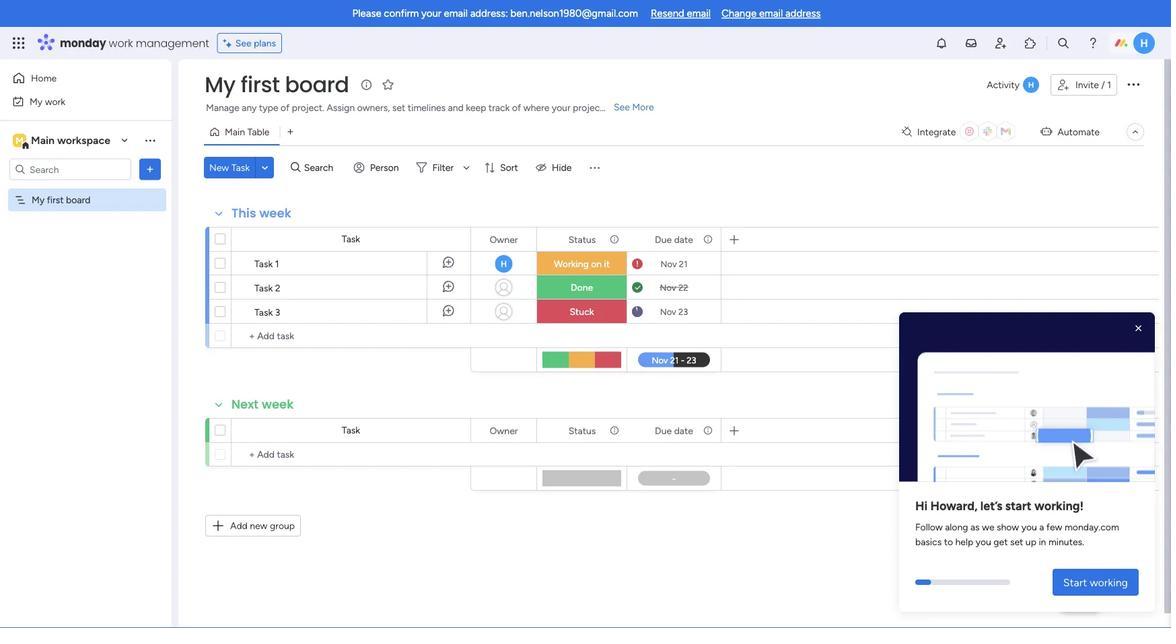 Task type: locate. For each thing, give the bounding box(es) containing it.
dapulse integrations image
[[902, 127, 912, 137]]

my first board down search in workspace field
[[32, 194, 91, 206]]

due
[[655, 234, 672, 245], [655, 425, 672, 436]]

1 vertical spatial work
[[45, 96, 65, 107]]

start
[[1006, 498, 1032, 513]]

1 vertical spatial due date
[[655, 425, 693, 436]]

nov
[[661, 259, 677, 269], [660, 282, 677, 293], [660, 306, 677, 317]]

1 horizontal spatial set
[[1011, 536, 1024, 547]]

0 horizontal spatial of
[[281, 102, 290, 113]]

date for second due date field from the top
[[674, 425, 693, 436]]

2 vertical spatial nov
[[660, 306, 677, 317]]

1 vertical spatial due date field
[[652, 423, 697, 438]]

week inside field
[[262, 396, 294, 413]]

work
[[109, 35, 133, 51], [45, 96, 65, 107]]

0 horizontal spatial my first board
[[32, 194, 91, 206]]

0 horizontal spatial email
[[444, 7, 468, 20]]

next
[[232, 396, 259, 413]]

owner field for this week
[[486, 232, 522, 247]]

new task button
[[204, 157, 255, 178]]

resend email
[[651, 7, 711, 20]]

due for second due date field from the top
[[655, 425, 672, 436]]

options image right /
[[1126, 76, 1142, 92]]

2 due date from the top
[[655, 425, 693, 436]]

notifications image
[[935, 36, 949, 50]]

arrow down image
[[459, 160, 475, 176]]

0 vertical spatial column information image
[[609, 234, 620, 245]]

work down home
[[45, 96, 65, 107]]

see left more
[[614, 101, 630, 113]]

Search field
[[301, 158, 341, 177]]

type
[[259, 102, 278, 113]]

0 vertical spatial owner field
[[486, 232, 522, 247]]

0 vertical spatial 1
[[1108, 79, 1112, 91]]

0 vertical spatial options image
[[1126, 76, 1142, 92]]

1 due date from the top
[[655, 234, 693, 245]]

status field for 2nd column information image from the top of the page
[[565, 423, 599, 438]]

1 right /
[[1108, 79, 1112, 91]]

let's
[[981, 498, 1003, 513]]

1 vertical spatial you
[[976, 536, 992, 547]]

set
[[392, 102, 406, 113], [1011, 536, 1024, 547]]

see more
[[614, 101, 654, 113]]

new task
[[209, 162, 250, 173]]

1 vertical spatial see
[[614, 101, 630, 113]]

progress bar
[[916, 580, 932, 585]]

hi howard, let's start working!
[[916, 498, 1084, 513]]

1 vertical spatial first
[[47, 194, 64, 206]]

1 vertical spatial owner
[[490, 425, 518, 436]]

resend email link
[[651, 7, 711, 20]]

set inside follow along as we show you a few monday.com basics to help you get set up in minutes.
[[1011, 536, 1024, 547]]

2 due from the top
[[655, 425, 672, 436]]

1 column information image from the top
[[703, 234, 714, 245]]

Status field
[[565, 232, 599, 247], [565, 423, 599, 438]]

1 owner field from the top
[[486, 232, 522, 247]]

of right track
[[512, 102, 521, 113]]

few
[[1047, 521, 1063, 532]]

my down home
[[30, 96, 43, 107]]

first down search in workspace field
[[47, 194, 64, 206]]

see for see plans
[[235, 37, 252, 49]]

hide button
[[530, 157, 580, 178]]

0 horizontal spatial see
[[235, 37, 252, 49]]

2 owner from the top
[[490, 425, 518, 436]]

1 horizontal spatial options image
[[1126, 76, 1142, 92]]

invite / 1
[[1076, 79, 1112, 91]]

1 vertical spatial week
[[262, 396, 294, 413]]

week right this
[[259, 205, 291, 222]]

0 horizontal spatial board
[[66, 194, 91, 206]]

board up project.
[[285, 70, 349, 100]]

1 horizontal spatial your
[[552, 102, 571, 113]]

your right confirm
[[422, 7, 442, 20]]

manage any type of project. assign owners, set timelines and keep track of where your project stands.
[[206, 102, 636, 113]]

activity button
[[982, 74, 1046, 96]]

first inside list box
[[47, 194, 64, 206]]

0 horizontal spatial 1
[[275, 258, 279, 269]]

my work button
[[8, 91, 145, 112]]

board inside the my first board list box
[[66, 194, 91, 206]]

column information image
[[703, 234, 714, 245], [703, 425, 714, 436]]

21
[[679, 259, 688, 269]]

2 email from the left
[[687, 7, 711, 20]]

add
[[230, 520, 248, 532]]

3
[[275, 306, 280, 318]]

we
[[982, 521, 995, 532]]

you
[[1022, 521, 1038, 532], [976, 536, 992, 547]]

0 vertical spatial due date
[[655, 234, 693, 245]]

of
[[281, 102, 290, 113], [512, 102, 521, 113]]

my
[[205, 70, 236, 100], [30, 96, 43, 107], [32, 194, 45, 206]]

1 horizontal spatial my first board
[[205, 70, 349, 100]]

My first board field
[[201, 70, 353, 100]]

email right resend
[[687, 7, 711, 20]]

1 owner from the top
[[490, 234, 518, 245]]

0 vertical spatial due date field
[[652, 232, 697, 247]]

more
[[632, 101, 654, 113]]

1 horizontal spatial email
[[687, 7, 711, 20]]

1 vertical spatial nov
[[660, 282, 677, 293]]

work for monday
[[109, 35, 133, 51]]

new
[[250, 520, 268, 532]]

1 horizontal spatial first
[[241, 70, 280, 100]]

1 vertical spatial status
[[569, 425, 596, 436]]

set right owners,
[[392, 102, 406, 113]]

0 vertical spatial + add task text field
[[238, 328, 465, 344]]

start
[[1064, 576, 1088, 589]]

invite
[[1076, 79, 1099, 91]]

board down search in workspace field
[[66, 194, 91, 206]]

see left plans on the left of the page
[[235, 37, 252, 49]]

Next week field
[[228, 396, 297, 413]]

1 due from the top
[[655, 234, 672, 245]]

main for main workspace
[[31, 134, 55, 147]]

my inside button
[[30, 96, 43, 107]]

1 horizontal spatial of
[[512, 102, 521, 113]]

1 horizontal spatial board
[[285, 70, 349, 100]]

workspace
[[57, 134, 110, 147]]

0 vertical spatial nov
[[661, 259, 677, 269]]

options image down workspace options icon at the top left of page
[[143, 163, 157, 176]]

1 horizontal spatial work
[[109, 35, 133, 51]]

it
[[604, 258, 610, 270]]

1 vertical spatial date
[[674, 425, 693, 436]]

0 vertical spatial board
[[285, 70, 349, 100]]

1 vertical spatial column information image
[[609, 425, 620, 436]]

2 status field from the top
[[565, 423, 599, 438]]

email
[[444, 7, 468, 20], [687, 7, 711, 20], [759, 7, 783, 20]]

see
[[235, 37, 252, 49], [614, 101, 630, 113]]

0 vertical spatial your
[[422, 7, 442, 20]]

2 date from the top
[[674, 425, 693, 436]]

1 vertical spatial board
[[66, 194, 91, 206]]

1 vertical spatial column information image
[[703, 425, 714, 436]]

1 horizontal spatial you
[[1022, 521, 1038, 532]]

0 vertical spatial date
[[674, 234, 693, 245]]

1 vertical spatial owner field
[[486, 423, 522, 438]]

0 vertical spatial set
[[392, 102, 406, 113]]

email left address:
[[444, 7, 468, 20]]

please
[[353, 7, 382, 20]]

main left table
[[225, 126, 245, 138]]

0 horizontal spatial your
[[422, 7, 442, 20]]

main inside button
[[225, 126, 245, 138]]

work right monday
[[109, 35, 133, 51]]

add new group button
[[205, 515, 301, 537]]

project.
[[292, 102, 325, 113]]

see inside button
[[235, 37, 252, 49]]

1 horizontal spatial see
[[614, 101, 630, 113]]

status field for 2nd column information image from the bottom
[[565, 232, 599, 247]]

v2 done deadline image
[[632, 281, 643, 294]]

1 date from the top
[[674, 234, 693, 245]]

owner
[[490, 234, 518, 245], [490, 425, 518, 436]]

activity
[[987, 79, 1020, 91]]

add to favorites image
[[382, 78, 395, 91]]

address:
[[470, 7, 508, 20]]

you down we
[[976, 536, 992, 547]]

home
[[31, 72, 57, 84]]

invite / 1 button
[[1051, 74, 1118, 96]]

Search in workspace field
[[28, 162, 112, 177]]

task
[[231, 162, 250, 173], [342, 233, 360, 245], [255, 258, 273, 269], [255, 282, 273, 294], [255, 306, 273, 318], [342, 425, 360, 436]]

my up manage on the top left
[[205, 70, 236, 100]]

0 vertical spatial status field
[[565, 232, 599, 247]]

menu image
[[588, 161, 602, 174]]

nov 23
[[660, 306, 688, 317]]

week inside field
[[259, 205, 291, 222]]

0 vertical spatial owner
[[490, 234, 518, 245]]

integrate
[[918, 126, 956, 138]]

lottie animation image
[[900, 318, 1155, 487]]

first up "type"
[[241, 70, 280, 100]]

get
[[994, 536, 1008, 547]]

v2 search image
[[291, 160, 301, 175]]

m
[[16, 135, 24, 146]]

main inside workspace selection element
[[31, 134, 55, 147]]

nov 21
[[661, 259, 688, 269]]

main right the workspace icon
[[31, 134, 55, 147]]

0 vertical spatial due
[[655, 234, 672, 245]]

0 horizontal spatial main
[[31, 134, 55, 147]]

week for this week
[[259, 205, 291, 222]]

email for resend email
[[687, 7, 711, 20]]

0 vertical spatial work
[[109, 35, 133, 51]]

my first board up "type"
[[205, 70, 349, 100]]

2 horizontal spatial email
[[759, 7, 783, 20]]

Owner field
[[486, 232, 522, 247], [486, 423, 522, 438]]

due for 1st due date field from the top
[[655, 234, 672, 245]]

basics
[[916, 536, 942, 547]]

22
[[679, 282, 688, 293]]

1 vertical spatial my first board
[[32, 194, 91, 206]]

person
[[370, 162, 399, 173]]

resend
[[651, 7, 685, 20]]

nov for nov 21
[[661, 259, 677, 269]]

option
[[0, 188, 172, 191]]

2 due date field from the top
[[652, 423, 697, 438]]

1 horizontal spatial 1
[[1108, 79, 1112, 91]]

options image
[[1126, 76, 1142, 92], [143, 163, 157, 176]]

apps image
[[1024, 36, 1038, 50]]

Due date field
[[652, 232, 697, 247], [652, 423, 697, 438]]

task 3
[[255, 306, 280, 318]]

set left up
[[1011, 536, 1024, 547]]

main table
[[225, 126, 270, 138]]

0 vertical spatial see
[[235, 37, 252, 49]]

my first board list box
[[0, 186, 172, 393]]

1 vertical spatial status field
[[565, 423, 599, 438]]

column information image for 1st due date field from the top
[[703, 234, 714, 245]]

1 vertical spatial 1
[[275, 258, 279, 269]]

see more link
[[613, 100, 656, 114]]

week right 'next'
[[262, 396, 294, 413]]

as
[[971, 521, 980, 532]]

0 horizontal spatial first
[[47, 194, 64, 206]]

1 status field from the top
[[565, 232, 599, 247]]

+ Add task text field
[[238, 328, 465, 344], [238, 446, 465, 463]]

2 column information image from the top
[[703, 425, 714, 436]]

nov left 21
[[661, 259, 677, 269]]

work inside button
[[45, 96, 65, 107]]

0 horizontal spatial options image
[[143, 163, 157, 176]]

nov left '22'
[[660, 282, 677, 293]]

0 horizontal spatial work
[[45, 96, 65, 107]]

status
[[569, 234, 596, 245], [569, 425, 596, 436]]

done
[[571, 282, 593, 293]]

howard,
[[931, 498, 978, 513]]

of right "type"
[[281, 102, 290, 113]]

change email address link
[[722, 7, 821, 20]]

0 vertical spatial column information image
[[703, 234, 714, 245]]

start working button
[[1053, 569, 1139, 596]]

my down search in workspace field
[[32, 194, 45, 206]]

person button
[[349, 157, 407, 178]]

1 up 2
[[275, 258, 279, 269]]

2 owner field from the top
[[486, 423, 522, 438]]

nov for nov 22
[[660, 282, 677, 293]]

1 horizontal spatial main
[[225, 126, 245, 138]]

you left a
[[1022, 521, 1038, 532]]

nov left 23
[[660, 306, 677, 317]]

help
[[1069, 594, 1093, 608]]

workspace selection element
[[13, 132, 112, 150]]

workspace options image
[[143, 133, 157, 147]]

help image
[[1087, 36, 1100, 50]]

1 vertical spatial your
[[552, 102, 571, 113]]

owner field for next week
[[486, 423, 522, 438]]

working!
[[1035, 498, 1084, 513]]

1 vertical spatial due
[[655, 425, 672, 436]]

0 vertical spatial status
[[569, 234, 596, 245]]

your right the where at left top
[[552, 102, 571, 113]]

3 email from the left
[[759, 7, 783, 20]]

0 vertical spatial week
[[259, 205, 291, 222]]

column information image
[[609, 234, 620, 245], [609, 425, 620, 436]]

email right change
[[759, 7, 783, 20]]

1 vertical spatial set
[[1011, 536, 1024, 547]]

0 vertical spatial first
[[241, 70, 280, 100]]

task inside button
[[231, 162, 250, 173]]

1 vertical spatial + add task text field
[[238, 446, 465, 463]]

manage
[[206, 102, 240, 113]]



Task type: describe. For each thing, give the bounding box(es) containing it.
owners,
[[357, 102, 390, 113]]

automate
[[1058, 126, 1100, 138]]

hi
[[916, 498, 928, 513]]

1 email from the left
[[444, 7, 468, 20]]

confirm
[[384, 7, 419, 20]]

working on it
[[554, 258, 610, 270]]

0 vertical spatial you
[[1022, 521, 1038, 532]]

see plans
[[235, 37, 276, 49]]

minutes.
[[1049, 536, 1085, 547]]

address
[[786, 7, 821, 20]]

nov for nov 23
[[660, 306, 677, 317]]

in
[[1039, 536, 1047, 547]]

my first board inside list box
[[32, 194, 91, 206]]

monday
[[60, 35, 106, 51]]

stuck
[[570, 306, 594, 317]]

2
[[275, 282, 281, 294]]

1 column information image from the top
[[609, 234, 620, 245]]

2 status from the top
[[569, 425, 596, 436]]

please confirm your email address: ben.nelson1980@gmail.com
[[353, 7, 638, 20]]

main for main table
[[225, 126, 245, 138]]

table
[[247, 126, 270, 138]]

due date for 1st due date field from the top
[[655, 234, 693, 245]]

track
[[489, 102, 510, 113]]

task 2
[[255, 282, 281, 294]]

select product image
[[12, 36, 26, 50]]

main table button
[[204, 121, 280, 143]]

due date for second due date field from the top
[[655, 425, 693, 436]]

This week field
[[228, 205, 295, 222]]

0 vertical spatial my first board
[[205, 70, 349, 100]]

add view image
[[288, 127, 293, 137]]

help
[[956, 536, 974, 547]]

search everything image
[[1057, 36, 1071, 50]]

up
[[1026, 536, 1037, 547]]

filter
[[433, 162, 454, 173]]

invite members image
[[995, 36, 1008, 50]]

2 column information image from the top
[[609, 425, 620, 436]]

help button
[[1057, 590, 1104, 612]]

task 1
[[255, 258, 279, 269]]

this
[[232, 205, 256, 222]]

this week
[[232, 205, 291, 222]]

1 vertical spatial options image
[[143, 163, 157, 176]]

1 of from the left
[[281, 102, 290, 113]]

owner for this week
[[490, 234, 518, 245]]

and
[[448, 102, 464, 113]]

filter button
[[411, 157, 475, 178]]

assign
[[327, 102, 355, 113]]

sort
[[500, 162, 518, 173]]

next week
[[232, 396, 294, 413]]

v2 overdue deadline image
[[632, 258, 643, 270]]

change email address
[[722, 7, 821, 20]]

autopilot image
[[1041, 123, 1053, 140]]

see plans button
[[217, 33, 282, 53]]

my inside list box
[[32, 194, 45, 206]]

home button
[[8, 67, 145, 89]]

workspace image
[[13, 133, 26, 148]]

a
[[1040, 521, 1045, 532]]

add new group
[[230, 520, 295, 532]]

new
[[209, 162, 229, 173]]

where
[[524, 102, 550, 113]]

main workspace
[[31, 134, 110, 147]]

inbox image
[[965, 36, 978, 50]]

work for my
[[45, 96, 65, 107]]

show board description image
[[359, 78, 375, 92]]

week for next week
[[262, 396, 294, 413]]

along
[[945, 521, 969, 532]]

howard image
[[1134, 32, 1155, 54]]

ben.nelson1980@gmail.com
[[511, 7, 638, 20]]

any
[[242, 102, 257, 113]]

0 horizontal spatial set
[[392, 102, 406, 113]]

column information image for second due date field from the top
[[703, 425, 714, 436]]

keep
[[466, 102, 486, 113]]

hide
[[552, 162, 572, 173]]

nov 22
[[660, 282, 688, 293]]

1 + add task text field from the top
[[238, 328, 465, 344]]

stands.
[[606, 102, 636, 113]]

on
[[591, 258, 602, 270]]

plans
[[254, 37, 276, 49]]

show
[[997, 521, 1020, 532]]

working
[[554, 258, 589, 270]]

sort button
[[479, 157, 526, 178]]

collapse board header image
[[1131, 127, 1141, 137]]

see for see more
[[614, 101, 630, 113]]

close image
[[1133, 322, 1146, 335]]

2 of from the left
[[512, 102, 521, 113]]

group
[[270, 520, 295, 532]]

owner for next week
[[490, 425, 518, 436]]

monday work management
[[60, 35, 209, 51]]

follow
[[916, 521, 943, 532]]

2 + add task text field from the top
[[238, 446, 465, 463]]

project
[[573, 102, 604, 113]]

lottie animation element
[[900, 312, 1155, 487]]

change
[[722, 7, 757, 20]]

0 horizontal spatial you
[[976, 536, 992, 547]]

date for 1st due date field from the top
[[674, 234, 693, 245]]

to
[[944, 536, 953, 547]]

/
[[1102, 79, 1105, 91]]

23
[[679, 306, 688, 317]]

timelines
[[408, 102, 446, 113]]

my work
[[30, 96, 65, 107]]

1 status from the top
[[569, 234, 596, 245]]

monday.com
[[1065, 521, 1120, 532]]

1 due date field from the top
[[652, 232, 697, 247]]

angle down image
[[262, 163, 268, 173]]

working
[[1090, 576, 1129, 589]]

1 inside button
[[1108, 79, 1112, 91]]

email for change email address
[[759, 7, 783, 20]]



Task type: vqa. For each thing, say whether or not it's contained in the screenshot.
3
yes



